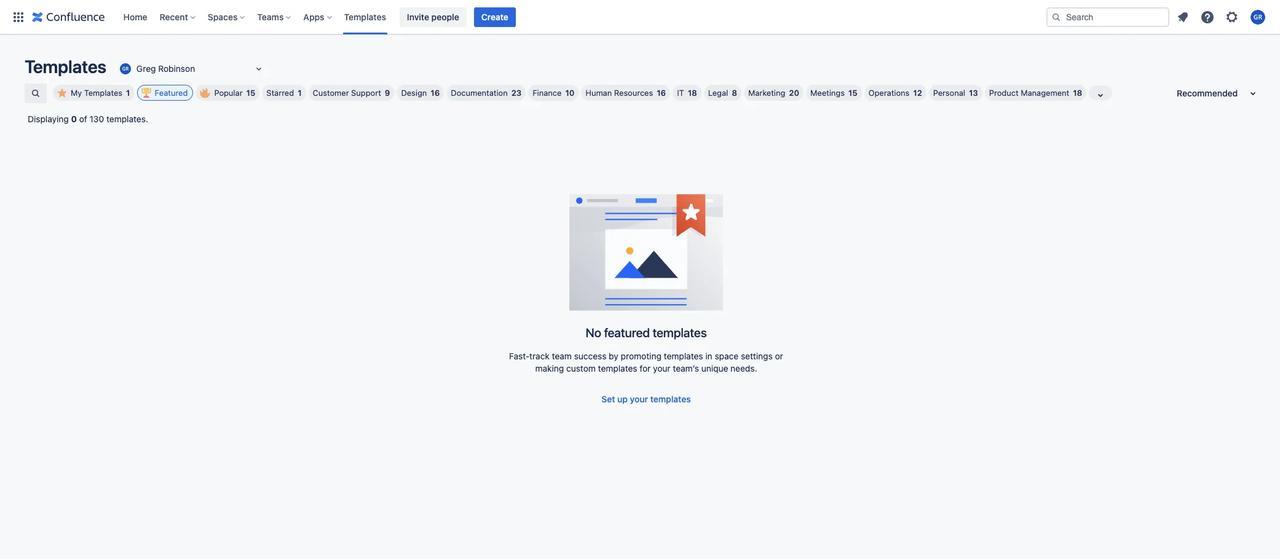 Task type: locate. For each thing, give the bounding box(es) containing it.
create link
[[474, 7, 516, 27]]

1 horizontal spatial your
[[653, 363, 671, 374]]

open image
[[252, 62, 266, 76]]

templates up 130 at left
[[84, 88, 122, 98]]

customer
[[313, 88, 349, 98]]

None text field
[[118, 63, 120, 75]]

templates
[[344, 11, 386, 22], [25, 56, 106, 77], [84, 88, 122, 98]]

20
[[789, 88, 800, 98]]

set up your templates
[[602, 394, 691, 405]]

templates right the apps popup button at the top left
[[344, 11, 386, 22]]

1 right starred
[[298, 88, 302, 98]]

invite
[[407, 11, 429, 22]]

1 16 from the left
[[431, 88, 440, 98]]

2 15 from the left
[[849, 88, 858, 98]]

13
[[969, 88, 978, 98]]

0 horizontal spatial 18
[[688, 88, 697, 98]]

your right for at the bottom of page
[[653, 363, 671, 374]]

home link
[[120, 7, 151, 27]]

apps
[[303, 11, 324, 22]]

open search bar image
[[31, 89, 41, 98]]

up
[[618, 394, 628, 405]]

my templates
[[71, 88, 122, 98]]

home
[[123, 11, 147, 22]]

my
[[71, 88, 82, 98]]

templates link
[[340, 7, 390, 27]]

130
[[90, 114, 104, 124]]

your
[[653, 363, 671, 374], [630, 394, 648, 405]]

fast-track team success by promoting templates in space settings or making custom templates for your team's unique needs.
[[509, 351, 783, 374]]

0 vertical spatial your
[[653, 363, 671, 374]]

0 horizontal spatial 1
[[126, 88, 130, 98]]

templates inside global element
[[344, 11, 386, 22]]

10
[[565, 88, 575, 98]]

1 vertical spatial templates
[[25, 56, 106, 77]]

1 horizontal spatial 18
[[1073, 88, 1083, 98]]

1 horizontal spatial 15
[[849, 88, 858, 98]]

recommended button
[[1170, 84, 1268, 103]]

0 vertical spatial templates
[[344, 11, 386, 22]]

product
[[989, 88, 1019, 98]]

1
[[126, 88, 130, 98], [298, 88, 302, 98]]

your profile and preferences image
[[1251, 10, 1266, 24]]

customer support 9
[[313, 88, 390, 98]]

15
[[246, 88, 255, 98], [849, 88, 858, 98]]

spaces button
[[204, 7, 250, 27]]

18 left the more categories image
[[1073, 88, 1083, 98]]

help icon image
[[1201, 10, 1215, 24]]

templates
[[653, 326, 707, 340], [664, 351, 703, 362], [598, 363, 638, 374], [651, 394, 691, 405]]

legal 8
[[708, 88, 737, 98]]

finance 10
[[533, 88, 575, 98]]

confluence image
[[32, 10, 105, 24], [32, 10, 105, 24]]

teams
[[257, 11, 284, 22]]

search image
[[1052, 12, 1062, 22]]

apps button
[[300, 7, 337, 27]]

1 horizontal spatial 16
[[657, 88, 666, 98]]

create
[[481, 11, 509, 22]]

spaces
[[208, 11, 238, 22]]

18
[[688, 88, 697, 98], [1073, 88, 1083, 98]]

18 right it on the top of page
[[688, 88, 697, 98]]

2 vertical spatial templates
[[84, 88, 122, 98]]

operations 12
[[869, 88, 922, 98]]

resources
[[614, 88, 653, 98]]

1 vertical spatial your
[[630, 394, 648, 405]]

human resources 16
[[586, 88, 666, 98]]

16 left it on the top of page
[[657, 88, 666, 98]]

15 right popular
[[246, 88, 255, 98]]

templates up "my"
[[25, 56, 106, 77]]

featured
[[604, 326, 650, 340]]

1 15 from the left
[[246, 88, 255, 98]]

2 1 from the left
[[298, 88, 302, 98]]

appswitcher icon image
[[11, 10, 26, 24]]

0 horizontal spatial 16
[[431, 88, 440, 98]]

settings
[[741, 351, 773, 362]]

finance
[[533, 88, 562, 98]]

1 horizontal spatial 1
[[298, 88, 302, 98]]

personal 13
[[933, 88, 978, 98]]

2 18 from the left
[[1073, 88, 1083, 98]]

set up your templates link
[[594, 390, 698, 410]]

your right up on the left bottom
[[630, 394, 648, 405]]

16 right the design
[[431, 88, 440, 98]]

16
[[431, 88, 440, 98], [657, 88, 666, 98]]

1 up templates.
[[126, 88, 130, 98]]

promoting
[[621, 351, 662, 362]]

15 right meetings
[[849, 88, 858, 98]]

fast-
[[509, 351, 530, 362]]

of
[[79, 114, 87, 124]]

0 horizontal spatial 15
[[246, 88, 255, 98]]

9
[[385, 88, 390, 98]]

needs.
[[731, 363, 757, 374]]

1 1 from the left
[[126, 88, 130, 98]]

marketing 20
[[748, 88, 800, 98]]

banner
[[0, 0, 1280, 34]]

8
[[732, 88, 737, 98]]

design 16
[[401, 88, 440, 98]]



Task type: describe. For each thing, give the bounding box(es) containing it.
meetings 15
[[811, 88, 858, 98]]

displaying 0 of 130 templates.
[[28, 114, 148, 124]]

product management 18
[[989, 88, 1083, 98]]

12
[[914, 88, 922, 98]]

support
[[351, 88, 381, 98]]

displaying
[[28, 114, 69, 124]]

marketing
[[748, 88, 786, 98]]

0 horizontal spatial your
[[630, 394, 648, 405]]

Search field
[[1047, 7, 1170, 27]]

success
[[574, 351, 607, 362]]

set
[[602, 394, 615, 405]]

personal
[[933, 88, 966, 98]]

documentation
[[451, 88, 508, 98]]

human
[[586, 88, 612, 98]]

for
[[640, 363, 651, 374]]

global element
[[7, 0, 1044, 34]]

team's
[[673, 363, 699, 374]]

track
[[530, 351, 550, 362]]

operations
[[869, 88, 910, 98]]

people
[[432, 11, 459, 22]]

no featured templates
[[586, 326, 707, 340]]

management
[[1021, 88, 1070, 98]]

recent
[[160, 11, 188, 22]]

your inside fast-track team success by promoting templates in space settings or making custom templates for your team's unique needs.
[[653, 363, 671, 374]]

featured button
[[137, 85, 193, 101]]

popular
[[214, 88, 243, 98]]

2 16 from the left
[[657, 88, 666, 98]]

unique
[[702, 363, 728, 374]]

templates.
[[106, 114, 148, 124]]

legal
[[708, 88, 728, 98]]

23
[[512, 88, 522, 98]]

in
[[706, 351, 713, 362]]

0
[[71, 114, 77, 124]]

making
[[535, 363, 564, 374]]

by
[[609, 351, 619, 362]]

it
[[677, 88, 684, 98]]

invite people
[[407, 11, 459, 22]]

recent button
[[156, 7, 200, 27]]

banner containing home
[[0, 0, 1280, 34]]

no
[[586, 326, 601, 340]]

recommended
[[1177, 88, 1238, 98]]

more categories image
[[1094, 88, 1108, 103]]

space
[[715, 351, 739, 362]]

starred 1
[[266, 88, 302, 98]]

teams button
[[254, 7, 296, 27]]

team
[[552, 351, 572, 362]]

it 18
[[677, 88, 697, 98]]

greg
[[136, 63, 156, 74]]

custom
[[566, 363, 596, 374]]

1 18 from the left
[[688, 88, 697, 98]]

invite people button
[[400, 7, 467, 27]]

featured
[[155, 88, 188, 98]]

starred
[[266, 88, 294, 98]]

documentation 23
[[451, 88, 522, 98]]

or
[[775, 351, 783, 362]]

notification icon image
[[1176, 10, 1191, 24]]

meetings
[[811, 88, 845, 98]]

greg robinson
[[136, 63, 195, 74]]

settings icon image
[[1225, 10, 1240, 24]]

design
[[401, 88, 427, 98]]

robinson
[[158, 63, 195, 74]]



Task type: vqa. For each thing, say whether or not it's contained in the screenshot.
settings
yes



